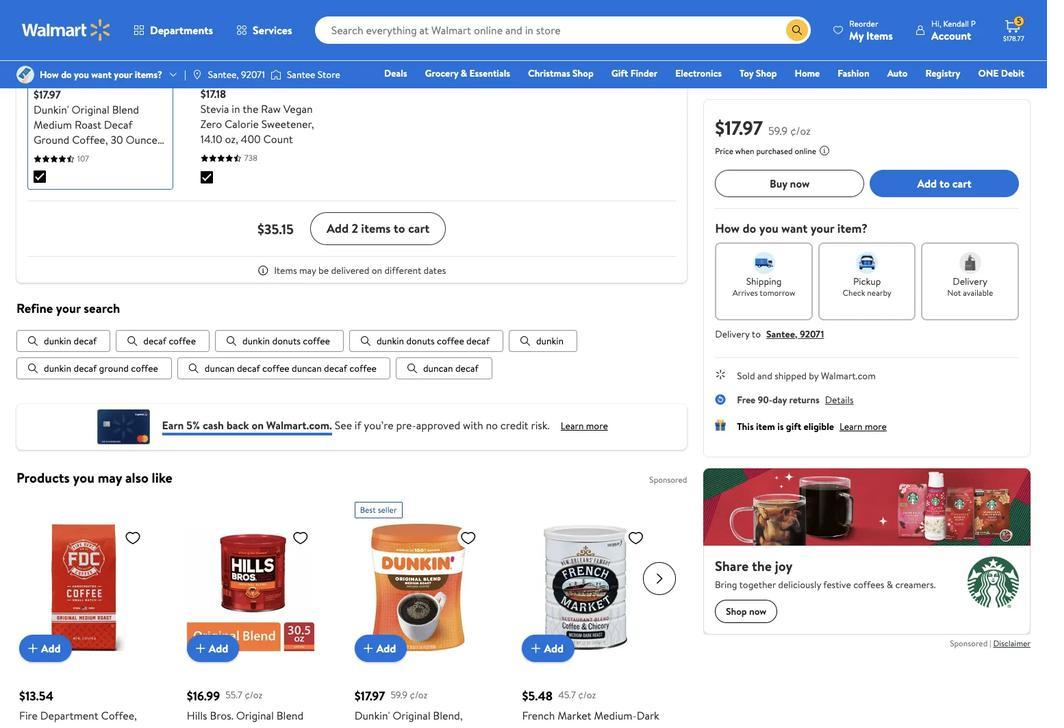 Task type: locate. For each thing, give the bounding box(es) containing it.
decaf down dunkin donuts coffee decaf
[[456, 362, 479, 375]]

fashion
[[838, 66, 870, 80]]

roast inside $17.97 59.9 ¢/oz dunkin' original blend, medium roast coffee, 30
[[396, 723, 423, 724]]

gift
[[786, 420, 802, 434]]

dunkin inside dunkin button
[[536, 334, 564, 348]]

how for how do you want your items?
[[40, 68, 59, 82]]

services
[[253, 23, 292, 38]]

1 vertical spatial to
[[394, 220, 405, 237]]

0 horizontal spatial duncan
[[205, 362, 235, 375]]

1 vertical spatial 92071
[[800, 328, 825, 341]]

0 vertical spatial santee,
[[208, 68, 239, 82]]

one debit link
[[973, 66, 1031, 81]]

0 horizontal spatial shop
[[573, 66, 594, 80]]

0 horizontal spatial your
[[56, 299, 81, 317]]

dunkin inside the dunkin donuts coffee button
[[243, 334, 270, 348]]

0 vertical spatial may
[[299, 264, 316, 278]]

duncan down dunkin donuts coffee decaf
[[423, 362, 453, 375]]

check
[[843, 287, 866, 299]]

0 vertical spatial $17.97
[[34, 87, 61, 102]]

blend inside $16.99 55.7 ¢/oz hills bros. original blend ground coffee, medium roast
[[277, 708, 304, 723]]

59.9 inside $17.97 59.9 ¢/oz
[[769, 123, 788, 138]]

0 horizontal spatial do
[[61, 68, 72, 82]]

dunkin decaf ground coffee list item
[[16, 357, 172, 379]]

0 horizontal spatial cart
[[408, 220, 430, 237]]

decaf coffee
[[143, 334, 196, 348]]

dunkin for dunkin decaf ground coffee
[[44, 362, 71, 375]]

items left "be"
[[274, 264, 297, 278]]

decaf left ground
[[74, 362, 97, 375]]

0 horizontal spatial want
[[91, 68, 112, 82]]

1 horizontal spatial how
[[716, 220, 740, 237]]

your left items?
[[114, 68, 132, 82]]

delivery inside delivery not available
[[953, 275, 988, 288]]

learn right risk.
[[561, 419, 584, 433]]

2 shop from the left
[[756, 66, 777, 80]]

0 horizontal spatial sponsored
[[650, 474, 687, 486]]

coffee,
[[72, 132, 108, 147], [101, 708, 137, 723], [225, 723, 261, 724], [425, 723, 461, 724]]

do down walmart 'image'
[[61, 68, 72, 82]]

400
[[241, 132, 261, 147]]

92071 up by
[[800, 328, 825, 341]]

2 donuts from the left
[[407, 334, 435, 348]]

92071 up the
[[241, 68, 265, 82]]

coffee, for hills
[[225, 723, 261, 724]]

roast down $5.48
[[522, 723, 549, 724]]

3 product group from the left
[[355, 497, 503, 724]]

decaf coffee list item
[[116, 330, 210, 352]]

duncan decaf list item
[[396, 357, 492, 379]]

santee, 92071 button
[[767, 328, 825, 341]]

more inside capital one  earn 5% cash back on walmart.com. see if you're pre-approved with no credit risk. learn more element
[[586, 419, 608, 433]]

dunkin inside dunkin decaf "button"
[[44, 334, 71, 348]]

add inside button
[[327, 220, 349, 237]]

1 shop from the left
[[573, 66, 594, 80]]

learn
[[561, 419, 584, 433], [840, 420, 863, 434]]

1 vertical spatial items
[[274, 264, 297, 278]]

sponsored for sponsored
[[650, 474, 687, 486]]

to inside button
[[394, 220, 405, 237]]

1 vertical spatial dunkin'
[[355, 708, 390, 723]]

1 horizontal spatial items
[[867, 28, 893, 43]]

1 horizontal spatial blend
[[277, 708, 304, 723]]

dunkin inside dunkin donuts coffee decaf button
[[377, 334, 404, 348]]

0 vertical spatial dunkin'
[[34, 102, 69, 117]]

$16.99
[[187, 688, 220, 705]]

4 add button from the left
[[522, 635, 575, 662]]

1 horizontal spatial santee,
[[767, 328, 798, 341]]

¢/oz for $17.97 59.9 ¢/oz
[[791, 123, 811, 138]]

$17.97 for $17.97 59.9 ¢/oz dunkin' original blend, medium roast coffee, 30
[[355, 688, 385, 705]]

¢/oz
[[791, 123, 811, 138], [245, 689, 263, 703], [410, 689, 428, 703], [578, 689, 596, 703]]

plus image
[[176, 43, 192, 59]]

¢/oz inside $16.99 55.7 ¢/oz hills bros. original blend ground coffee, medium roast
[[245, 689, 263, 703]]

0 vertical spatial items
[[867, 28, 893, 43]]

cart inside button
[[408, 220, 430, 237]]

add to cart image
[[25, 640, 41, 657], [528, 640, 544, 657]]

coffee, inside $16.99 55.7 ¢/oz hills bros. original blend ground coffee, medium roast
[[225, 723, 261, 724]]

1 horizontal spatial original
[[236, 708, 274, 723]]

coffee, inside $17.97 dunkin' original blend medium roast decaf ground coffee, 30 ounce canister (packaging may vary)
[[72, 132, 108, 147]]

add button for $5.48
[[522, 635, 575, 662]]

0 horizontal spatial blend
[[112, 102, 139, 117]]

add to favorites list, hills bros. original blend ground coffee, medium roast, 30.5 oz. can image
[[292, 529, 309, 547]]

1 vertical spatial may
[[98, 468, 122, 487]]

55.7
[[226, 689, 243, 703]]

1 horizontal spatial shop
[[756, 66, 777, 80]]

seller
[[378, 504, 397, 516]]

coffee, for blend
[[72, 132, 108, 147]]

59.9 inside $17.97 59.9 ¢/oz dunkin' original blend, medium roast coffee, 30
[[391, 689, 408, 703]]

duncan up cash
[[205, 362, 235, 375]]

59.9 for $17.97 59.9 ¢/oz dunkin' original blend, medium roast coffee, 30
[[391, 689, 408, 703]]

0 vertical spatial do
[[61, 68, 72, 82]]

decaf down dunkin donuts coffee
[[324, 362, 347, 375]]

coffee, inside $13.54 fire department coffee, original, medium roast
[[101, 708, 137, 723]]

decaf up dunkin decaf ground coffee list item
[[74, 334, 97, 348]]

add for fire department coffee, original, medium roast, ground coffee, 12 oz. image
[[41, 641, 61, 656]]

None checkbox
[[34, 171, 46, 183], [201, 171, 213, 184], [34, 171, 46, 183], [201, 171, 213, 184]]

1 add to cart image from the left
[[25, 640, 41, 657]]

duncan for duncan decaf coffee duncan decaf coffee
[[205, 362, 235, 375]]

on right back
[[252, 418, 264, 433]]

dunkin donuts coffee button
[[215, 330, 344, 352]]

2 add button from the left
[[187, 635, 239, 662]]

not
[[948, 287, 962, 299]]

roast left blend,
[[396, 723, 423, 724]]

blend,
[[433, 708, 463, 723]]

¢/oz inside $17.97 59.9 ¢/oz
[[791, 123, 811, 138]]

french market medium-dark roast restaurant blend ground coffee & chicory, 12 oz can image
[[522, 524, 650, 651]]

shop right toy
[[756, 66, 777, 80]]

¢/oz for $17.97 59.9 ¢/oz dunkin' original blend, medium roast coffee, 30
[[410, 689, 428, 703]]

1 horizontal spatial add to cart image
[[360, 640, 377, 657]]

dunkin donuts coffee decaf
[[377, 334, 490, 348]]

ground for $16.99
[[187, 723, 223, 724]]

to
[[940, 176, 950, 191], [394, 220, 405, 237], [752, 328, 761, 341]]

roast
[[75, 117, 101, 132], [396, 723, 423, 724], [522, 723, 549, 724]]

0 vertical spatial your
[[114, 68, 132, 82]]

Search search field
[[315, 16, 811, 44]]

original left blend,
[[393, 708, 431, 723]]

1 horizontal spatial dunkin'
[[355, 708, 390, 723]]

more right risk.
[[586, 419, 608, 433]]

market
[[558, 708, 592, 723]]

cash
[[203, 418, 224, 433]]

ground inside $17.97 dunkin' original blend medium roast decaf ground coffee, 30 ounce canister (packaging may vary)
[[34, 132, 69, 147]]

59.9
[[769, 123, 788, 138], [391, 689, 408, 703]]

0 horizontal spatial donuts
[[272, 334, 301, 348]]

details
[[825, 393, 854, 407]]

duncan down dunkin donuts coffee
[[292, 362, 322, 375]]

add button up the $13.54
[[19, 635, 72, 662]]

list
[[16, 330, 687, 379]]

sponsored | disclaimer
[[951, 638, 1031, 649]]

on left the "different"
[[372, 264, 382, 278]]

0 vertical spatial to
[[940, 176, 950, 191]]

 image up $17.18
[[192, 69, 203, 80]]

2 horizontal spatial $17.97
[[716, 114, 763, 141]]

add inside button
[[918, 176, 937, 191]]

0 horizontal spatial learn
[[561, 419, 584, 433]]

1 duncan from the left
[[205, 362, 235, 375]]

dunkin' original blend medium roast decaf ground coffee, 30 ounce canister (packaging may vary) image
[[37, 0, 164, 82]]

1 vertical spatial ground
[[187, 723, 223, 724]]

0 vertical spatial how
[[40, 68, 59, 82]]

ground down the "$16.99" in the left bottom of the page
[[187, 723, 223, 724]]

your left 'item?' at the top of page
[[811, 220, 835, 237]]

original down how do you want your items?
[[72, 102, 110, 117]]

roast inside $17.97 dunkin' original blend medium roast decaf ground coffee, 30 ounce canister (packaging may vary)
[[75, 117, 101, 132]]

original inside $17.97 59.9 ¢/oz dunkin' original blend, medium roast coffee, 30
[[393, 708, 431, 723]]

debit
[[1002, 66, 1025, 80]]

best seller
[[360, 504, 397, 516]]

dunkin
[[44, 334, 71, 348], [243, 334, 270, 348], [377, 334, 404, 348], [536, 334, 564, 348], [44, 362, 71, 375]]

you for how do you want your items?
[[74, 68, 89, 82]]

duncan decaf coffee duncan decaf coffee
[[205, 362, 377, 375]]

2 vertical spatial $17.97
[[355, 688, 385, 705]]

roast left decaf
[[75, 117, 101, 132]]

1 horizontal spatial 59.9
[[769, 123, 788, 138]]

1 horizontal spatial want
[[782, 220, 808, 237]]

1 vertical spatial cart
[[408, 220, 430, 237]]

add to cart image up $5.48
[[528, 640, 544, 657]]

blend
[[112, 102, 139, 117], [277, 708, 304, 723]]

donuts up duncan decaf button
[[407, 334, 435, 348]]

0 vertical spatial 59.9
[[769, 123, 788, 138]]

medium inside $13.54 fire department coffee, original, medium roast
[[62, 723, 101, 724]]

raw
[[261, 101, 281, 116]]

0 horizontal spatial roast
[[75, 117, 101, 132]]

2 horizontal spatial to
[[940, 176, 950, 191]]

you for how do you want your item?
[[760, 220, 779, 237]]

add to cart image
[[192, 640, 209, 657], [360, 640, 377, 657]]

delivery down arrives
[[716, 328, 750, 341]]

 image
[[271, 68, 282, 82], [192, 69, 203, 80]]

next slide for products you may also like list image
[[644, 562, 677, 595]]

¢/oz for $16.99 55.7 ¢/oz hills bros. original blend ground coffee, medium roast
[[245, 689, 263, 703]]

1 vertical spatial delivery
[[716, 328, 750, 341]]

product group
[[19, 497, 168, 724], [187, 497, 336, 724], [355, 497, 503, 724], [522, 497, 671, 724]]

0 vertical spatial you
[[74, 68, 89, 82]]

may left "be"
[[299, 264, 316, 278]]

2 vertical spatial your
[[56, 299, 81, 317]]

item?
[[838, 220, 868, 237]]

dunkin decaf
[[44, 334, 97, 348]]

0 horizontal spatial ground
[[34, 132, 69, 147]]

may left also
[[98, 468, 122, 487]]

dunkin for dunkin donuts coffee decaf
[[377, 334, 404, 348]]

coffee, for dunkin'
[[425, 723, 461, 724]]

30
[[111, 132, 123, 147]]

0 vertical spatial delivery
[[953, 275, 988, 288]]

delivery for not
[[953, 275, 988, 288]]

0 horizontal spatial 59.9
[[391, 689, 408, 703]]

original inside $17.97 dunkin' original blend medium roast decaf ground coffee, 30 ounce canister (packaging may vary)
[[72, 102, 110, 117]]

(packaging
[[76, 147, 127, 162]]

1 horizontal spatial donuts
[[407, 334, 435, 348]]

1 horizontal spatial do
[[743, 220, 757, 237]]

how up arrives
[[716, 220, 740, 237]]

may
[[130, 147, 150, 162]]

earn
[[162, 418, 184, 433]]

1 add to cart image from the left
[[192, 640, 209, 657]]

decaf down the dunkin donuts coffee button
[[237, 362, 260, 375]]

credit
[[501, 418, 529, 433]]

donuts
[[272, 334, 301, 348], [407, 334, 435, 348]]

1 horizontal spatial sponsored
[[951, 638, 988, 649]]

0 vertical spatial sponsored
[[650, 474, 687, 486]]

product group containing $5.48
[[522, 497, 671, 724]]

1 donuts from the left
[[272, 334, 301, 348]]

1 vertical spatial want
[[782, 220, 808, 237]]

reorder my items
[[850, 17, 893, 43]]

$178.77
[[1004, 34, 1025, 43]]

dunkin inside dunkin decaf ground coffee button
[[44, 362, 71, 375]]

add to cart image up the $13.54
[[25, 640, 41, 657]]

| down plus icon in the left top of the page
[[184, 68, 186, 82]]

2 vertical spatial to
[[752, 328, 761, 341]]

1 vertical spatial you
[[760, 220, 779, 237]]

2 horizontal spatial roast
[[522, 723, 549, 724]]

 image left the "santee"
[[271, 68, 282, 82]]

$17.97 inside $17.97 59.9 ¢/oz dunkin' original blend, medium roast coffee, 30
[[355, 688, 385, 705]]

add for dunkin' original blend, medium roast coffee, 30-ounce canister image
[[377, 641, 396, 656]]

learn more button
[[840, 420, 887, 434]]

1 product group from the left
[[19, 497, 168, 724]]

ground for $17.97
[[34, 132, 69, 147]]

do up intent image for shipping
[[743, 220, 757, 237]]

0 vertical spatial ground
[[34, 132, 69, 147]]

add to favorites list, dunkin' original blend, medium roast coffee, 30-ounce canister image
[[460, 529, 477, 547]]

| left disclaimer
[[990, 638, 992, 649]]

how down walmart 'image'
[[40, 68, 59, 82]]

0 horizontal spatial may
[[98, 468, 122, 487]]

1 horizontal spatial  image
[[271, 68, 282, 82]]

product group containing $16.99
[[187, 497, 336, 724]]

gifting made easy image
[[716, 420, 727, 431]]

1 horizontal spatial ground
[[187, 723, 223, 724]]

$17.97 inside $17.97 dunkin' original blend medium roast decaf ground coffee, 30 ounce canister (packaging may vary)
[[34, 87, 61, 102]]

|
[[184, 68, 186, 82], [990, 638, 992, 649]]

delivery down intent image for delivery
[[953, 275, 988, 288]]

learn inside capital one  earn 5% cash back on walmart.com. see if you're pre-approved with no credit risk. learn more element
[[561, 419, 584, 433]]

add to cart image for hills bros. original blend ground coffee, medium roast, 30.5 oz. can image
[[192, 640, 209, 657]]

add button up $5.48
[[522, 635, 575, 662]]

nearby
[[868, 287, 892, 299]]

want down buy now button
[[782, 220, 808, 237]]

store
[[318, 68, 340, 82]]

buy
[[770, 176, 788, 191]]

you right products
[[73, 468, 94, 487]]

more right eligible
[[865, 420, 887, 434]]

1 horizontal spatial delivery
[[953, 275, 988, 288]]

electronics
[[676, 66, 722, 80]]

2 horizontal spatial duncan
[[423, 362, 453, 375]]

0 vertical spatial on
[[372, 264, 382, 278]]

product group containing $17.97
[[355, 497, 503, 724]]

ground up 'vary)'
[[34, 132, 69, 147]]

shop right 'christmas'
[[573, 66, 594, 80]]

dunkin donuts coffee decaf list item
[[349, 330, 504, 352]]

walmart image
[[22, 19, 111, 41]]

blend inside $17.97 dunkin' original blend medium roast decaf ground coffee, 30 ounce canister (packaging may vary)
[[112, 102, 139, 117]]

90-
[[758, 393, 773, 407]]

2 add to cart image from the left
[[360, 640, 377, 657]]

1 vertical spatial $17.97
[[716, 114, 763, 141]]

0 horizontal spatial santee,
[[208, 68, 239, 82]]

0 horizontal spatial |
[[184, 68, 186, 82]]

0 horizontal spatial $17.97
[[34, 87, 61, 102]]

2 horizontal spatial your
[[811, 220, 835, 237]]

 image for santee store
[[271, 68, 282, 82]]

decaf
[[74, 334, 97, 348], [143, 334, 167, 348], [467, 334, 490, 348], [74, 362, 97, 375], [237, 362, 260, 375], [324, 362, 347, 375], [456, 362, 479, 375]]

medium inside $16.99 55.7 ¢/oz hills bros. original blend ground coffee, medium roast
[[264, 723, 302, 724]]

items
[[867, 28, 893, 43], [274, 264, 297, 278]]

2 add to cart image from the left
[[528, 640, 544, 657]]

want for items?
[[91, 68, 112, 82]]

decaf up "duncan decaf"
[[467, 334, 490, 348]]

product group containing $13.54
[[19, 497, 168, 724]]

decaf up "dunkin decaf ground coffee"
[[143, 334, 167, 348]]

day
[[773, 393, 787, 407]]

coffee, inside $17.97 59.9 ¢/oz dunkin' original blend, medium roast coffee, 30
[[425, 723, 461, 724]]

add button up the "$16.99" in the left bottom of the page
[[187, 635, 239, 662]]

roast inside $5.48 45.7 ¢/oz french market medium-dark roast restaurant blen
[[522, 723, 549, 724]]

0 horizontal spatial 92071
[[241, 68, 265, 82]]

duncan inside duncan decaf button
[[423, 362, 453, 375]]

learn down details
[[840, 420, 863, 434]]

¢/oz inside $5.48 45.7 ¢/oz french market medium-dark roast restaurant blen
[[578, 689, 596, 703]]

 image
[[16, 66, 34, 84]]

1 horizontal spatial roast
[[396, 723, 423, 724]]

you up intent image for shipping
[[760, 220, 779, 237]]

want left items?
[[91, 68, 112, 82]]

your up dunkin decaf
[[56, 299, 81, 317]]

1 horizontal spatial cart
[[953, 176, 972, 191]]

2 product group from the left
[[187, 497, 336, 724]]

1 horizontal spatial on
[[372, 264, 382, 278]]

1 horizontal spatial 92071
[[800, 328, 825, 341]]

0 horizontal spatial to
[[394, 220, 405, 237]]

1 add button from the left
[[19, 635, 72, 662]]

delivery for to
[[716, 328, 750, 341]]

santee, down tomorrow
[[767, 328, 798, 341]]

0 horizontal spatial add to cart image
[[192, 640, 209, 657]]

$17.18 stevia in the raw vegan zero calorie sweetener, 14.10 oz, 400 count
[[201, 86, 314, 147]]

dunkin for dunkin decaf
[[44, 334, 71, 348]]

donuts for dunkin donuts coffee
[[272, 334, 301, 348]]

1 horizontal spatial your
[[114, 68, 132, 82]]

approved
[[416, 418, 461, 433]]

different
[[385, 264, 422, 278]]

dunkin list item
[[509, 330, 578, 352]]

1 vertical spatial do
[[743, 220, 757, 237]]

your for items?
[[114, 68, 132, 82]]

1 vertical spatial sponsored
[[951, 638, 988, 649]]

0 vertical spatial cart
[[953, 176, 972, 191]]

0 horizontal spatial dunkin'
[[34, 102, 69, 117]]

blend right "bros."
[[277, 708, 304, 723]]

add button
[[19, 635, 72, 662], [187, 635, 239, 662], [355, 635, 407, 662], [522, 635, 575, 662]]

shipping
[[747, 275, 782, 288]]

fire
[[19, 708, 38, 723]]

1 vertical spatial 59.9
[[391, 689, 408, 703]]

registry
[[926, 66, 961, 80]]

delivery to santee, 92071
[[716, 328, 825, 341]]

hills bros. original blend ground coffee, medium roast, 30.5 oz. can image
[[187, 524, 314, 651]]

ounce
[[126, 132, 158, 147]]

gift
[[612, 66, 629, 80]]

0 horizontal spatial on
[[252, 418, 264, 433]]

add button up $17.97 59.9 ¢/oz dunkin' original blend, medium roast coffee, 30
[[355, 635, 407, 662]]

$13.54 fire department coffee, original, medium roast
[[19, 688, 137, 724]]

sponsored
[[650, 474, 687, 486], [951, 638, 988, 649]]

dunkin' inside $17.97 dunkin' original blend medium roast decaf ground coffee, 30 ounce canister (packaging may vary)
[[34, 102, 69, 117]]

risk.
[[531, 418, 550, 433]]

donuts up duncan decaf coffee duncan decaf coffee list item
[[272, 334, 301, 348]]

0 horizontal spatial  image
[[192, 69, 203, 80]]

4 product group from the left
[[522, 497, 671, 724]]

$17.97 for $17.97 dunkin' original blend medium roast decaf ground coffee, 30 ounce canister (packaging may vary)
[[34, 87, 61, 102]]

donuts inside list item
[[272, 334, 301, 348]]

$17.97 59.9 ¢/oz dunkin' original blend, medium roast coffee, 30
[[355, 688, 480, 724]]

1 vertical spatial on
[[252, 418, 264, 433]]

sold and shipped by walmart.com
[[738, 369, 876, 383]]

1 horizontal spatial add to cart image
[[528, 640, 544, 657]]

search icon image
[[792, 25, 803, 36]]

donuts inside list item
[[407, 334, 435, 348]]

disclaimer
[[994, 638, 1031, 649]]

free
[[738, 393, 756, 407]]

santee, up $17.18
[[208, 68, 239, 82]]

1 horizontal spatial $17.97
[[355, 688, 385, 705]]

0 vertical spatial want
[[91, 68, 112, 82]]

original down 55.7
[[236, 708, 274, 723]]

59.9 for $17.97 59.9 ¢/oz
[[769, 123, 788, 138]]

$5.48 45.7 ¢/oz french market medium-dark roast restaurant blen
[[522, 688, 660, 724]]

dunkin' inside $17.97 59.9 ¢/oz dunkin' original blend, medium roast coffee, 30
[[355, 708, 390, 723]]

0 vertical spatial blend
[[112, 102, 139, 117]]

1 horizontal spatial to
[[752, 328, 761, 341]]

0 horizontal spatial original
[[72, 102, 110, 117]]

to inside button
[[940, 176, 950, 191]]

1 horizontal spatial may
[[299, 264, 316, 278]]

dark
[[637, 708, 660, 723]]

5
[[1018, 15, 1022, 27]]

1 vertical spatial blend
[[277, 708, 304, 723]]

you down walmart 'image'
[[74, 68, 89, 82]]

2 vertical spatial you
[[73, 468, 94, 487]]

2 horizontal spatial original
[[393, 708, 431, 723]]

to for delivery
[[752, 328, 761, 341]]

blend up 30
[[112, 102, 139, 117]]

one debit walmart+
[[979, 66, 1025, 99]]

items right my
[[867, 28, 893, 43]]

1 vertical spatial your
[[811, 220, 835, 237]]

3 duncan from the left
[[423, 362, 453, 375]]

0 horizontal spatial delivery
[[716, 328, 750, 341]]

¢/oz inside $17.97 59.9 ¢/oz dunkin' original blend, medium roast coffee, 30
[[410, 689, 428, 703]]

coffee inside "decaf coffee" button
[[169, 334, 196, 348]]

ground inside $16.99 55.7 ¢/oz hills bros. original blend ground coffee, medium roast
[[187, 723, 223, 724]]



Task type: vqa. For each thing, say whether or not it's contained in the screenshot.
Quick
no



Task type: describe. For each thing, give the bounding box(es) containing it.
duncan for duncan decaf
[[423, 362, 453, 375]]

restaurant
[[552, 723, 603, 724]]

&
[[461, 66, 467, 80]]

dunkin for dunkin
[[536, 334, 564, 348]]

grocery & essentials link
[[419, 66, 517, 81]]

capitalone image
[[96, 410, 151, 445]]

if
[[355, 418, 361, 433]]

roast for $5.48
[[522, 723, 549, 724]]

in
[[232, 101, 240, 116]]

buy now button
[[716, 170, 865, 197]]

coffee inside the dunkin donuts coffee button
[[303, 334, 330, 348]]

add to cart
[[918, 176, 972, 191]]

canister
[[34, 147, 73, 162]]

you're
[[364, 418, 394, 433]]

738
[[245, 152, 258, 164]]

products
[[16, 468, 70, 487]]

on for back
[[252, 418, 264, 433]]

items may be delivered on different dates
[[274, 264, 446, 278]]

want for item?
[[782, 220, 808, 237]]

sold
[[738, 369, 756, 383]]

dunkin decaf list item
[[16, 330, 111, 352]]

walmart+
[[984, 86, 1025, 99]]

add for french market medium-dark roast restaurant blend ground coffee & chicory, 12 oz can image
[[544, 641, 564, 656]]

search
[[84, 299, 120, 317]]

¢/oz for $5.48 45.7 ¢/oz french market medium-dark roast restaurant blen
[[578, 689, 596, 703]]

how for how do you want your item?
[[716, 220, 740, 237]]

how do you want your items?
[[40, 68, 162, 82]]

decaf inside dunkin decaf ground coffee button
[[74, 362, 97, 375]]

arrives
[[733, 287, 758, 299]]

also
[[125, 468, 149, 487]]

toy
[[740, 66, 754, 80]]

sponsored for sponsored | disclaimer
[[951, 638, 988, 649]]

2
[[352, 220, 358, 237]]

add to favorites list, french market medium-dark roast restaurant blend ground coffee & chicory, 12 oz can image
[[628, 529, 644, 547]]

christmas shop
[[528, 66, 594, 80]]

bros.
[[210, 708, 234, 723]]

45.7
[[559, 689, 576, 703]]

coffee inside dunkin donuts coffee decaf button
[[437, 334, 464, 348]]

delivery not available
[[948, 275, 994, 299]]

account
[[932, 28, 972, 43]]

item
[[756, 420, 776, 434]]

free 90-day returns details
[[738, 393, 854, 407]]

walmart.com
[[821, 369, 876, 383]]

departments
[[150, 23, 213, 38]]

capital one  earn 5% cash back on walmart.com. see if you're pre-approved with no credit risk. learn more element
[[561, 419, 608, 434]]

0 vertical spatial 92071
[[241, 68, 265, 82]]

add for hills bros. original blend ground coffee, medium roast, 30.5 oz. can image
[[209, 641, 228, 656]]

pickup
[[854, 275, 881, 288]]

be
[[319, 264, 329, 278]]

this
[[738, 420, 754, 434]]

add to cart image for $13.54
[[25, 640, 41, 657]]

fire department coffee, original, medium roast, ground coffee, 12 oz. image
[[19, 524, 147, 651]]

items?
[[135, 68, 162, 82]]

2 duncan from the left
[[292, 362, 322, 375]]

your for item?
[[811, 220, 835, 237]]

1 horizontal spatial more
[[865, 420, 887, 434]]

3 add button from the left
[[355, 635, 407, 662]]

see
[[335, 418, 352, 433]]

duncan decaf coffee duncan decaf coffee button
[[177, 357, 390, 379]]

add button for $13.54
[[19, 635, 72, 662]]

decaf inside "decaf coffee" button
[[143, 334, 167, 348]]

do for how do you want your item?
[[743, 220, 757, 237]]

list containing dunkin decaf
[[16, 330, 687, 379]]

is
[[778, 420, 784, 434]]

$35.15
[[258, 220, 294, 238]]

refine your search
[[16, 299, 120, 317]]

decaf inside dunkin decaf "button"
[[74, 334, 97, 348]]

medium inside $17.97 59.9 ¢/oz dunkin' original blend, medium roast coffee, 30
[[355, 723, 393, 724]]

grocery & essentials
[[425, 66, 510, 80]]

intent image for delivery image
[[960, 252, 982, 274]]

duncan decaf coffee duncan decaf coffee list item
[[177, 357, 390, 379]]

pickup check nearby
[[843, 275, 892, 299]]

santee
[[287, 68, 316, 82]]

on for delivered
[[372, 264, 382, 278]]

and
[[758, 369, 773, 383]]

walmart.com.
[[266, 418, 332, 433]]

decaf inside duncan decaf button
[[456, 362, 479, 375]]

disclaimer button
[[994, 638, 1031, 649]]

deals
[[384, 66, 407, 80]]

oz,
[[225, 132, 238, 147]]

donuts for dunkin donuts coffee decaf
[[407, 334, 435, 348]]

count
[[264, 132, 293, 147]]

hills
[[187, 708, 207, 723]]

by
[[809, 369, 819, 383]]

Walmart Site-Wide search field
[[315, 16, 811, 44]]

intent image for shipping image
[[753, 252, 775, 274]]

reorder
[[850, 17, 879, 29]]

intent image for pickup image
[[857, 252, 879, 274]]

0 vertical spatial |
[[184, 68, 186, 82]]

dunkin button
[[509, 330, 578, 352]]

items
[[361, 220, 391, 237]]

shop for toy shop
[[756, 66, 777, 80]]

p
[[972, 17, 976, 29]]

decaf inside dunkin donuts coffee decaf button
[[467, 334, 490, 348]]

dunkin donuts coffee list item
[[215, 330, 344, 352]]

1 vertical spatial |
[[990, 638, 992, 649]]

1 horizontal spatial learn
[[840, 420, 863, 434]]

stevia in the raw vegan zero calorie sweetener, 14.10 oz, 400 count image
[[204, 0, 332, 81]]

do for how do you want your items?
[[61, 68, 72, 82]]

dunkin for dunkin donuts coffee
[[243, 334, 270, 348]]

add to cart button
[[870, 170, 1020, 197]]

0 horizontal spatial items
[[274, 264, 297, 278]]

add to cart image for dunkin' original blend, medium roast coffee, 30-ounce canister image
[[360, 640, 377, 657]]

dunkin decaf ground coffee
[[44, 362, 158, 375]]

medium inside $17.97 dunkin' original blend medium roast decaf ground coffee, 30 ounce canister (packaging may vary)
[[34, 117, 72, 132]]

add to cart image for $5.48
[[528, 640, 544, 657]]

roast for $17.97
[[396, 723, 423, 724]]

$17.18
[[201, 86, 226, 101]]

my
[[850, 28, 864, 43]]

departments button
[[122, 14, 225, 47]]

add 2 items to cart
[[327, 220, 430, 237]]

$17.97 dunkin' original blend medium roast decaf ground coffee, 30 ounce canister (packaging may vary)
[[34, 87, 158, 177]]

add to favorites list, fire department coffee, original, medium roast, ground coffee, 12 oz. image
[[125, 529, 141, 547]]

dunkin' original blend, medium roast coffee, 30-ounce canister image
[[355, 524, 482, 651]]

original,
[[19, 723, 60, 724]]

legal information image
[[820, 145, 831, 156]]

$17.97 for $17.97 59.9 ¢/oz
[[716, 114, 763, 141]]

dunkin decaf button
[[16, 330, 111, 352]]

to for add
[[940, 176, 950, 191]]

coffee inside dunkin decaf ground coffee button
[[131, 362, 158, 375]]

$5.48
[[522, 688, 553, 705]]

available
[[964, 287, 994, 299]]

essentials
[[470, 66, 510, 80]]

decaf
[[104, 117, 133, 132]]

1 vertical spatial santee,
[[767, 328, 798, 341]]

buy now
[[770, 176, 810, 191]]

registry link
[[920, 66, 967, 81]]

back
[[227, 418, 249, 433]]

grocery
[[425, 66, 459, 80]]

delivered
[[331, 264, 370, 278]]

$17.97 59.9 ¢/oz
[[716, 114, 811, 141]]

refine
[[16, 299, 53, 317]]

purchased
[[757, 145, 793, 157]]

cart inside button
[[953, 176, 972, 191]]

one
[[979, 66, 999, 80]]

$13.54
[[19, 688, 53, 705]]

the
[[243, 101, 259, 116]]

107
[[77, 153, 89, 164]]

electronics link
[[670, 66, 728, 81]]

original inside $16.99 55.7 ¢/oz hills bros. original blend ground coffee, medium roast
[[236, 708, 274, 723]]

shop for christmas shop
[[573, 66, 594, 80]]

home link
[[789, 66, 827, 81]]

home
[[795, 66, 820, 80]]

add button for $16.99
[[187, 635, 239, 662]]

gift finder
[[612, 66, 658, 80]]

price
[[716, 145, 734, 157]]

 image for santee, 92071
[[192, 69, 203, 80]]

items inside "reorder my items"
[[867, 28, 893, 43]]

hi, kendall p account
[[932, 17, 976, 43]]



